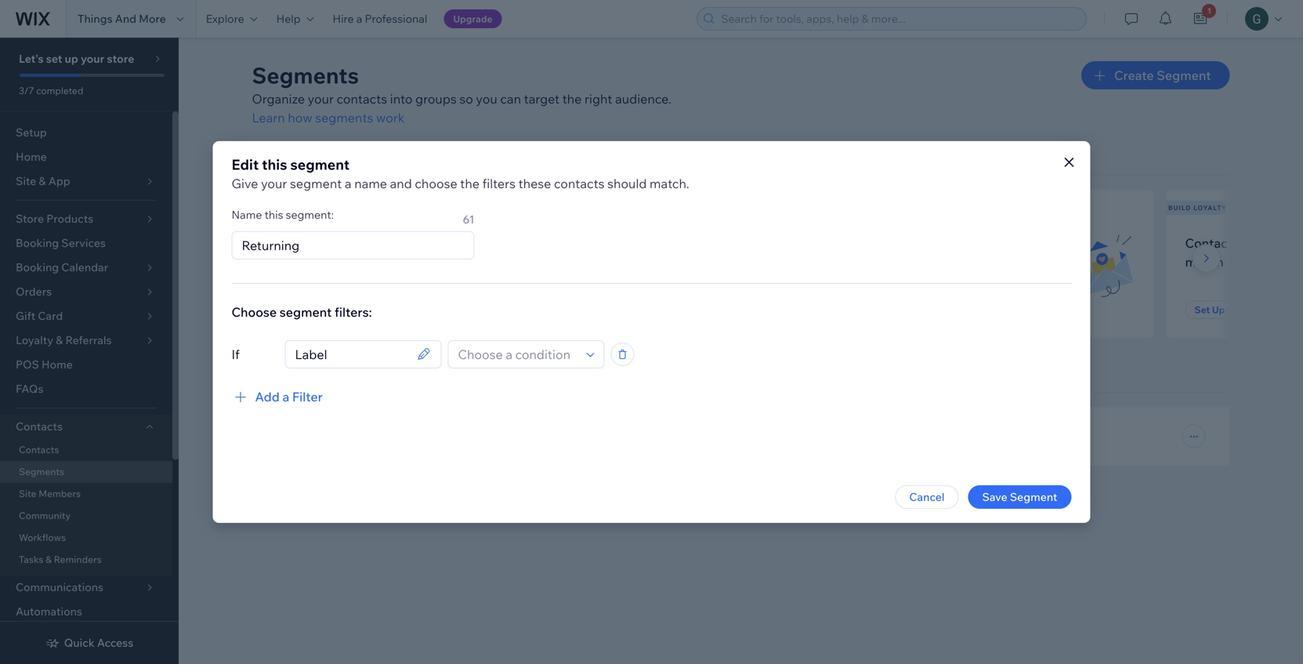 Task type: vqa. For each thing, say whether or not it's contained in the screenshot.
list
yes



Task type: describe. For each thing, give the bounding box(es) containing it.
list
[[430, 254, 448, 270]]

Search for tools, apps, help & more... field
[[717, 8, 1082, 30]]

build
[[1169, 204, 1192, 212]]

workflows link
[[0, 527, 172, 549]]

edit
[[232, 156, 259, 173]]

save segment
[[983, 490, 1058, 504]]

new contacts who recently subscribed to your mailing list
[[271, 235, 448, 270]]

help button
[[267, 0, 323, 38]]

1 button
[[1184, 0, 1219, 38]]

your inside edit this segment give your segment a name and choose the filters these contacts should match.
[[261, 176, 287, 191]]

a inside edit this segment give your segment a name and choose the filters these contacts should match.
[[345, 176, 352, 191]]

you inside the segments organize your contacts into groups so you can target the right audience. learn how segments work
[[476, 91, 498, 107]]

new for new subscribers
[[254, 204, 271, 212]]

set
[[46, 52, 62, 65]]

birth
[[1280, 235, 1304, 251]]

hire a professional link
[[323, 0, 437, 38]]

1 set up segment button from the left
[[271, 300, 363, 319]]

home link
[[0, 145, 172, 169]]

contacts for contacts link
[[19, 444, 59, 456]]

build loyalty
[[1169, 204, 1228, 212]]

quick
[[64, 636, 95, 650]]

name
[[355, 176, 387, 191]]

set up segment for second set up segment button from the left
[[1195, 304, 1269, 316]]

filters
[[483, 176, 516, 191]]

hire a professional
[[333, 12, 428, 25]]

segments link
[[0, 461, 172, 483]]

up
[[65, 52, 78, 65]]

learn how segments work button
[[252, 108, 405, 127]]

edit this segment give your segment a name and choose the filters these contacts should match.
[[232, 156, 690, 191]]

reminders
[[54, 553, 102, 565]]

1 set from the left
[[280, 304, 296, 316]]

and
[[115, 12, 136, 25]]

organize
[[252, 91, 305, 107]]

booking services link
[[0, 231, 172, 256]]

tasks & reminders link
[[0, 549, 172, 571]]

the for edit this segment
[[460, 176, 480, 191]]

completed
[[36, 85, 83, 96]]

contacts inside the segments organize your contacts into groups so you can target the right audience. learn how segments work
[[337, 91, 387, 107]]

should
[[608, 176, 647, 191]]

mailing
[[384, 254, 427, 270]]

create segment button
[[1082, 61, 1230, 89]]

groups
[[416, 91, 457, 107]]

segment:
[[286, 208, 334, 221]]

match.
[[650, 176, 690, 191]]

0 vertical spatial segment
[[291, 156, 350, 173]]

learn
[[252, 110, 285, 125]]

up for 2nd set up segment button from right
[[298, 304, 311, 316]]

subscribed
[[271, 254, 337, 270]]

add a filter
[[255, 389, 323, 405]]

create
[[1115, 67, 1154, 83]]

setup link
[[0, 121, 172, 145]]

cancel
[[910, 490, 945, 504]]

Name this segment: field
[[237, 232, 469, 259]]

how
[[288, 110, 313, 125]]

so
[[460, 91, 473, 107]]

suggested
[[252, 146, 326, 164]]

contacts with a birth
[[1186, 235, 1304, 270]]

faqs
[[16, 382, 44, 396]]

professional
[[365, 12, 428, 25]]

new for new contacts who recently subscribed to your mailing list
[[271, 235, 297, 251]]

things
[[78, 12, 113, 25]]

community link
[[0, 505, 172, 527]]

segments inside the segments organize your contacts into groups so you can target the right audience. learn how segments work
[[315, 110, 373, 125]]

1 vertical spatial segments
[[286, 362, 353, 379]]

quick access
[[64, 636, 133, 650]]

2 vertical spatial segment
[[280, 304, 332, 320]]

save segment button
[[969, 485, 1072, 509]]

your segments
[[252, 362, 353, 379]]

pos
[[16, 358, 39, 371]]

pos home link
[[0, 353, 172, 377]]

contacts inside edit this segment give your segment a name and choose the filters these contacts should match.
[[554, 176, 605, 191]]

3/7 completed
[[19, 85, 83, 96]]

booking services
[[16, 236, 106, 250]]

community
[[19, 510, 71, 521]]

explore
[[206, 12, 244, 25]]

add a filter button
[[232, 387, 323, 406]]

this for name
[[265, 208, 283, 221]]

with
[[1242, 235, 1268, 251]]

can
[[500, 91, 521, 107]]

new subscribers
[[254, 204, 327, 212]]

contacts link
[[0, 439, 172, 461]]

faqs link
[[0, 377, 172, 401]]

your
[[252, 362, 283, 379]]

3/7
[[19, 85, 34, 96]]

let's set up your store
[[19, 52, 134, 65]]

these
[[519, 176, 551, 191]]

create segment
[[1115, 67, 1212, 83]]

and
[[390, 176, 412, 191]]

target
[[524, 91, 560, 107]]

name
[[232, 208, 262, 221]]

hire
[[333, 12, 354, 25]]

segments organize your contacts into groups so you can target the right audience. learn how segments work
[[252, 62, 672, 125]]

setup
[[16, 125, 47, 139]]

upgrade
[[453, 13, 493, 25]]



Task type: locate. For each thing, give the bounding box(es) containing it.
up
[[298, 304, 311, 316], [1213, 304, 1226, 316]]

list containing new contacts who recently subscribed to your mailing list
[[249, 190, 1304, 338]]

0 vertical spatial segments
[[315, 110, 373, 125]]

this
[[262, 156, 287, 173], [265, 208, 283, 221]]

segments up for
[[315, 110, 373, 125]]

0 vertical spatial home
[[16, 150, 47, 163]]

this inside edit this segment give your segment a name and choose the filters these contacts should match.
[[262, 156, 287, 173]]

your inside sidebar element
[[81, 52, 104, 65]]

segment inside 'button'
[[1157, 67, 1212, 83]]

new
[[254, 204, 271, 212], [271, 235, 297, 251]]

give
[[232, 176, 258, 191]]

contacts inside new contacts who recently subscribed to your mailing list
[[300, 235, 352, 251]]

0 horizontal spatial you
[[352, 146, 377, 164]]

set up segment button down contacts with a birth
[[1186, 300, 1278, 319]]

1 up from the left
[[298, 304, 311, 316]]

booking
[[16, 236, 59, 250]]

new up subscribed
[[271, 235, 297, 251]]

segment left filters:
[[280, 304, 332, 320]]

the inside the segments organize your contacts into groups so you can target the right audience. learn how segments work
[[563, 91, 582, 107]]

this right edit
[[262, 156, 287, 173]]

set down contacts with a birth
[[1195, 304, 1211, 316]]

segment right save
[[1010, 490, 1058, 504]]

this for edit
[[262, 156, 287, 173]]

up for second set up segment button from the left
[[1213, 304, 1226, 316]]

subscribers
[[274, 204, 327, 212]]

the left filters
[[460, 176, 480, 191]]

home
[[16, 150, 47, 163], [42, 358, 73, 371]]

name this segment:
[[232, 208, 334, 221]]

to
[[340, 254, 352, 270]]

1 vertical spatial you
[[352, 146, 377, 164]]

the
[[563, 91, 582, 107], [460, 176, 480, 191]]

work
[[376, 110, 405, 125]]

segment up subscribers
[[291, 156, 350, 173]]

segments
[[252, 62, 359, 89], [19, 466, 64, 477]]

0 vertical spatial contacts
[[1186, 235, 1240, 251]]

a left birth
[[1271, 235, 1277, 251]]

you right for
[[352, 146, 377, 164]]

your down the who
[[355, 254, 381, 270]]

1 set up segment from the left
[[280, 304, 354, 316]]

who
[[354, 235, 379, 251]]

recently
[[382, 235, 430, 251]]

contacts down faqs
[[16, 419, 63, 433]]

set up segment down contacts with a birth
[[1195, 304, 1269, 316]]

1 vertical spatial the
[[460, 176, 480, 191]]

tasks
[[19, 553, 43, 565]]

segment down to
[[313, 304, 354, 316]]

segment down suggested for you
[[290, 176, 342, 191]]

filter
[[292, 389, 323, 405]]

0 horizontal spatial set
[[280, 304, 296, 316]]

into
[[390, 91, 413, 107]]

0 vertical spatial the
[[563, 91, 582, 107]]

1 vertical spatial segment
[[290, 176, 342, 191]]

your inside new contacts who recently subscribed to your mailing list
[[355, 254, 381, 270]]

store
[[107, 52, 134, 65]]

1 vertical spatial this
[[265, 208, 283, 221]]

1 horizontal spatial up
[[1213, 304, 1226, 316]]

up down contacts with a birth
[[1213, 304, 1226, 316]]

suggested for you
[[252, 146, 377, 164]]

segment right create
[[1157, 67, 1212, 83]]

help
[[276, 12, 301, 25]]

sidebar element
[[0, 38, 179, 664]]

segments inside sidebar element
[[19, 466, 64, 477]]

automations link
[[0, 600, 172, 624]]

contacts right these
[[554, 176, 605, 191]]

set up segment button down subscribed
[[271, 300, 363, 319]]

contacts
[[1186, 235, 1240, 251], [16, 419, 63, 433], [19, 444, 59, 456]]

automations
[[16, 604, 82, 618]]

a left 'name'
[[345, 176, 352, 191]]

1 vertical spatial contacts
[[16, 419, 63, 433]]

2 set from the left
[[1195, 304, 1211, 316]]

segment
[[291, 156, 350, 173], [290, 176, 342, 191], [280, 304, 332, 320]]

audience.
[[616, 91, 672, 107]]

new down give
[[254, 204, 271, 212]]

contacts inside dropdown button
[[16, 419, 63, 433]]

a inside contacts with a birth
[[1271, 235, 1277, 251]]

list
[[249, 190, 1304, 338]]

contacts button
[[0, 415, 172, 439]]

set up segment for 2nd set up segment button from right
[[280, 304, 354, 316]]

contacts inside contacts with a birth
[[1186, 235, 1240, 251]]

let's
[[19, 52, 44, 65]]

the inside edit this segment give your segment a name and choose the filters these contacts should match.
[[460, 176, 480, 191]]

pos home
[[16, 358, 73, 371]]

a right add
[[283, 389, 290, 405]]

your inside the segments organize your contacts into groups so you can target the right audience. learn how segments work
[[308, 91, 334, 107]]

0 horizontal spatial segments
[[19, 466, 64, 477]]

site members
[[19, 488, 81, 499]]

your right up
[[81, 52, 104, 65]]

your up new subscribers
[[261, 176, 287, 191]]

2 set up segment button from the left
[[1186, 300, 1278, 319]]

quick access button
[[45, 636, 133, 650]]

right
[[585, 91, 613, 107]]

home down setup at the top of the page
[[16, 150, 47, 163]]

your
[[81, 52, 104, 65], [308, 91, 334, 107], [261, 176, 287, 191], [355, 254, 381, 270]]

the for segments
[[563, 91, 582, 107]]

a inside hire a professional link
[[357, 12, 362, 25]]

access
[[97, 636, 133, 650]]

contacts down loyalty
[[1186, 235, 1240, 251]]

0 horizontal spatial up
[[298, 304, 311, 316]]

up down subscribed
[[298, 304, 311, 316]]

2 vertical spatial contacts
[[300, 235, 352, 251]]

Choose a condition field
[[454, 341, 582, 368]]

tasks & reminders
[[19, 553, 102, 565]]

save
[[983, 490, 1008, 504]]

0 vertical spatial segments
[[252, 62, 359, 89]]

upgrade button
[[444, 9, 502, 28]]

0 vertical spatial new
[[254, 204, 271, 212]]

segments for segments
[[19, 466, 64, 477]]

a right the hire
[[357, 12, 362, 25]]

1 horizontal spatial set up segment
[[1195, 304, 1269, 316]]

you
[[476, 91, 498, 107], [352, 146, 377, 164]]

2 up from the left
[[1213, 304, 1226, 316]]

for
[[329, 146, 349, 164]]

you right so
[[476, 91, 498, 107]]

segments up filter
[[286, 362, 353, 379]]

segments for segments organize your contacts into groups so you can target the right audience. learn how segments work
[[252, 62, 359, 89]]

0 horizontal spatial the
[[460, 176, 480, 191]]

loyalty
[[1194, 204, 1228, 212]]

2 set up segment from the left
[[1195, 304, 1269, 316]]

workflows
[[19, 532, 66, 543]]

61
[[463, 212, 475, 226]]

1 horizontal spatial you
[[476, 91, 498, 107]]

set up segment down subscribed
[[280, 304, 354, 316]]

segment inside button
[[1010, 490, 1058, 504]]

a
[[357, 12, 362, 25], [345, 176, 352, 191], [1271, 235, 1277, 251], [283, 389, 290, 405]]

1 horizontal spatial the
[[563, 91, 582, 107]]

segments inside the segments organize your contacts into groups so you can target the right audience. learn how segments work
[[252, 62, 359, 89]]

members
[[39, 488, 81, 499]]

segments up organize
[[252, 62, 359, 89]]

segments up site members
[[19, 466, 64, 477]]

&
[[46, 553, 52, 565]]

set up segment
[[280, 304, 354, 316], [1195, 304, 1269, 316]]

contacts up to
[[300, 235, 352, 251]]

more
[[139, 12, 166, 25]]

0 vertical spatial you
[[476, 91, 498, 107]]

contacts up site members
[[19, 444, 59, 456]]

set right choose
[[280, 304, 296, 316]]

contacts up work
[[337, 91, 387, 107]]

segment
[[1157, 67, 1212, 83], [313, 304, 354, 316], [1228, 304, 1269, 316], [1010, 490, 1058, 504]]

1 vertical spatial home
[[42, 358, 73, 371]]

site
[[19, 488, 36, 499]]

0 vertical spatial this
[[262, 156, 287, 173]]

cancel button
[[896, 485, 959, 509]]

0 vertical spatial contacts
[[337, 91, 387, 107]]

the left "right"
[[563, 91, 582, 107]]

new inside new contacts who recently subscribed to your mailing list
[[271, 235, 297, 251]]

a inside "add a filter" button
[[283, 389, 290, 405]]

0 horizontal spatial set up segment
[[280, 304, 354, 316]]

1
[[1208, 6, 1212, 16]]

contacts for the contacts dropdown button in the bottom of the page
[[16, 419, 63, 433]]

1 horizontal spatial set up segment button
[[1186, 300, 1278, 319]]

2 vertical spatial contacts
[[19, 444, 59, 456]]

1 horizontal spatial segments
[[252, 62, 359, 89]]

choose
[[415, 176, 458, 191]]

this right name
[[265, 208, 283, 221]]

1 horizontal spatial set
[[1195, 304, 1211, 316]]

0 horizontal spatial set up segment button
[[271, 300, 363, 319]]

things and more
[[78, 12, 166, 25]]

1 vertical spatial new
[[271, 235, 297, 251]]

contacts
[[337, 91, 387, 107], [554, 176, 605, 191], [300, 235, 352, 251]]

1 vertical spatial contacts
[[554, 176, 605, 191]]

1 vertical spatial segments
[[19, 466, 64, 477]]

None field
[[290, 341, 413, 368]]

home right pos
[[42, 358, 73, 371]]

segment down contacts with a birth
[[1228, 304, 1269, 316]]

your up learn how segments work button
[[308, 91, 334, 107]]



